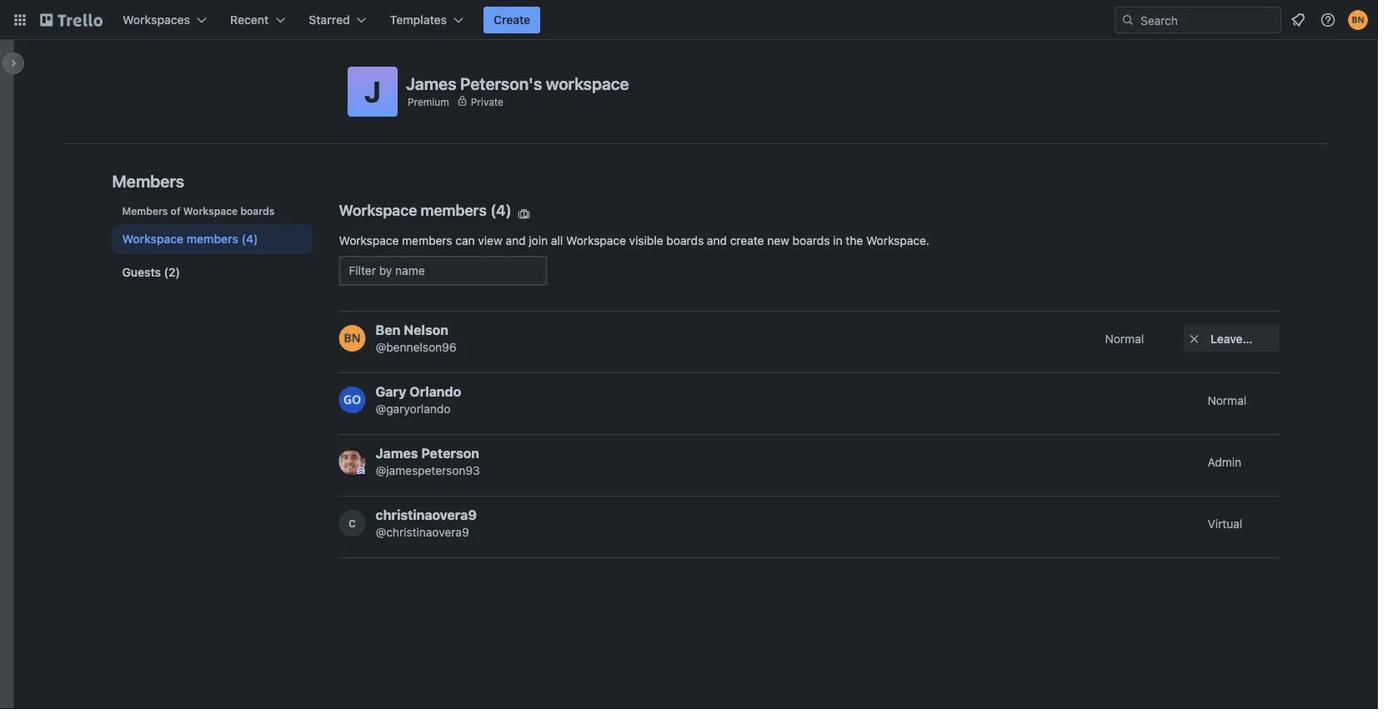 Task type: vqa. For each thing, say whether or not it's contained in the screenshot.
A to the top
no



Task type: locate. For each thing, give the bounding box(es) containing it.
0 horizontal spatial normal
[[1106, 332, 1144, 346]]

c
[[349, 518, 356, 530]]

view
[[478, 234, 503, 248]]

workspace members
[[339, 201, 487, 219], [122, 232, 238, 246]]

members left the 'of'
[[122, 205, 168, 217]]

boards up (4)
[[241, 205, 275, 217]]

members
[[112, 171, 184, 191], [122, 205, 168, 217]]

1 vertical spatial normal
[[1208, 394, 1247, 408]]

normal left sm image
[[1106, 332, 1144, 346]]

1 horizontal spatial and
[[707, 234, 727, 248]]

workspace members down the 'of'
[[122, 232, 238, 246]]

workspace members up can
[[339, 201, 487, 219]]

members up the 'of'
[[112, 171, 184, 191]]

james peterson @jamespeterson93
[[376, 446, 480, 478]]

of
[[171, 205, 181, 217]]

james up premium
[[406, 73, 457, 93]]

james
[[406, 73, 457, 93], [376, 446, 418, 462]]

members
[[421, 201, 487, 219], [187, 232, 238, 246], [402, 234, 453, 248]]

create
[[494, 13, 531, 27]]

sm image
[[1186, 331, 1203, 348]]

sm image
[[516, 206, 533, 223]]

guests
[[122, 266, 161, 279]]

workspaces button
[[113, 7, 217, 33]]

boards
[[241, 205, 275, 217], [667, 234, 704, 248], [793, 234, 830, 248]]

starred button
[[299, 7, 377, 33]]

2 horizontal spatial boards
[[793, 234, 830, 248]]

normal up admin
[[1208, 394, 1247, 408]]

members of workspace boards
[[122, 205, 275, 217]]

1 horizontal spatial normal
[[1208, 394, 1247, 408]]

james peterson's workspace premium
[[406, 73, 629, 108]]

@christinaovera9
[[376, 526, 469, 540]]

gary
[[376, 384, 407, 400]]

templates button
[[380, 7, 474, 33]]

0 horizontal spatial workspace members
[[122, 232, 238, 246]]

( 4 )
[[491, 201, 512, 219]]

primary element
[[0, 0, 1379, 40]]

0 vertical spatial workspace members
[[339, 201, 487, 219]]

boards right visible
[[667, 234, 704, 248]]

members down members of workspace boards in the top of the page
[[187, 232, 238, 246]]

members up filter by name 'text field'
[[402, 234, 453, 248]]

normal
[[1106, 332, 1144, 346], [1208, 394, 1247, 408]]

ben nelson (bennelson96) image
[[1349, 10, 1369, 30]]

workspace
[[339, 201, 417, 219], [183, 205, 238, 217], [122, 232, 184, 246], [339, 234, 399, 248], [566, 234, 626, 248]]

and left create
[[707, 234, 727, 248]]

boards left in
[[793, 234, 830, 248]]

and left join
[[506, 234, 526, 248]]

members up can
[[421, 201, 487, 219]]

premium
[[408, 96, 449, 108]]

leave… link
[[1184, 325, 1280, 352]]

(4)
[[241, 232, 258, 246]]

1 horizontal spatial workspace members
[[339, 201, 487, 219]]

james up @jamespeterson93
[[376, 446, 418, 462]]

and
[[506, 234, 526, 248], [707, 234, 727, 248]]

james inside james peterson's workspace premium
[[406, 73, 457, 93]]

james inside james peterson @jamespeterson93
[[376, 446, 418, 462]]

this member is an admin of this workspace. image
[[357, 468, 365, 475]]

1 vertical spatial james
[[376, 446, 418, 462]]

(2)
[[164, 266, 180, 279]]

1 vertical spatial workspace members
[[122, 232, 238, 246]]

christinaovera9
[[376, 508, 477, 523]]

(
[[491, 201, 496, 219]]

0 vertical spatial james
[[406, 73, 457, 93]]

back to home image
[[40, 7, 103, 33]]

the
[[846, 234, 863, 248]]

1 and from the left
[[506, 234, 526, 248]]

1 vertical spatial members
[[122, 205, 168, 217]]

private
[[471, 96, 504, 108]]

0 vertical spatial members
[[112, 171, 184, 191]]

members for members of workspace boards
[[122, 205, 168, 217]]

0 horizontal spatial and
[[506, 234, 526, 248]]



Task type: describe. For each thing, give the bounding box(es) containing it.
2 and from the left
[[707, 234, 727, 248]]

admin
[[1208, 456, 1242, 470]]

ben
[[376, 322, 401, 338]]

join
[[529, 234, 548, 248]]

nelson
[[404, 322, 449, 338]]

templates
[[390, 13, 447, 27]]

workspace members can view and join all workspace visible boards and create new boards in the workspace.
[[339, 234, 930, 248]]

recent button
[[220, 7, 295, 33]]

starred
[[309, 13, 350, 27]]

@bennelson96
[[376, 341, 457, 354]]

workspace
[[546, 73, 629, 93]]

in
[[833, 234, 843, 248]]

create button
[[484, 7, 541, 33]]

j button
[[348, 67, 398, 117]]

1 horizontal spatial boards
[[667, 234, 704, 248]]

orlando
[[410, 384, 461, 400]]

all
[[551, 234, 563, 248]]

0 vertical spatial normal
[[1106, 332, 1144, 346]]

j
[[365, 74, 381, 109]]

virtual
[[1208, 518, 1243, 531]]

open information menu image
[[1320, 12, 1337, 28]]

@jamespeterson93
[[376, 464, 480, 478]]

create
[[730, 234, 764, 248]]

peterson's
[[460, 73, 542, 93]]

james for peterson's
[[406, 73, 457, 93]]

0 horizontal spatial boards
[[241, 205, 275, 217]]

members for members
[[112, 171, 184, 191]]

4
[[496, 201, 506, 219]]

workspace.
[[867, 234, 930, 248]]

james for peterson
[[376, 446, 418, 462]]

workspaces
[[123, 13, 190, 27]]

0 notifications image
[[1289, 10, 1309, 30]]

peterson
[[421, 446, 479, 462]]

can
[[456, 234, 475, 248]]

)
[[506, 201, 512, 219]]

visible
[[629, 234, 664, 248]]

new
[[768, 234, 790, 248]]

recent
[[230, 13, 269, 27]]

search image
[[1122, 13, 1135, 27]]

christinaovera9 @christinaovera9
[[376, 508, 477, 540]]

@garyorlando
[[376, 402, 451, 416]]

Filter by name text field
[[339, 256, 548, 286]]

ben nelson @bennelson96
[[376, 322, 457, 354]]

Search field
[[1135, 8, 1281, 33]]

gary orlando @garyorlando
[[376, 384, 461, 416]]

leave…
[[1211, 332, 1253, 346]]



